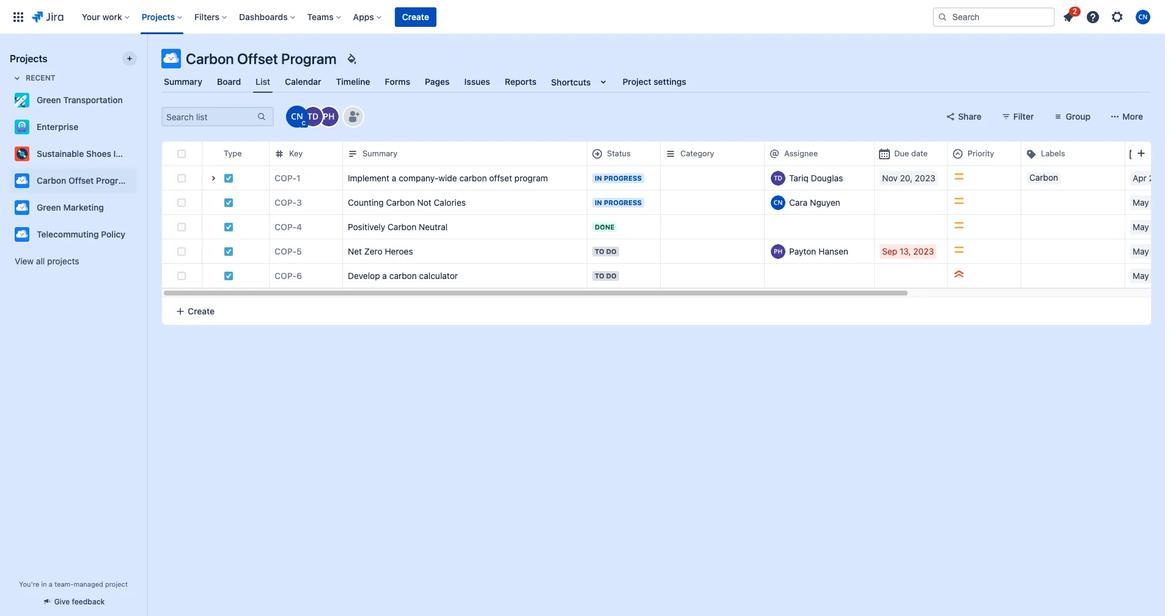 Task type: describe. For each thing, give the bounding box(es) containing it.
cell inside row
[[202, 166, 269, 190]]

sidebar navigation image
[[133, 49, 160, 73]]

banner containing your work
[[0, 0, 1165, 34]]

row containing cop-3
[[162, 190, 1165, 215]]

labels
[[1041, 149, 1065, 158]]

teams
[[307, 11, 334, 22]]

enterprise
[[37, 122, 78, 132]]

cop-6 link
[[274, 270, 302, 282]]

pages link
[[423, 71, 452, 93]]

0 vertical spatial offset
[[237, 50, 278, 67]]

offset
[[489, 173, 512, 183]]

row containing carbon
[[162, 166, 1165, 191]]

carbon offset program link
[[10, 169, 132, 193]]

create inside row
[[1145, 149, 1165, 158]]

board link
[[215, 71, 243, 93]]

summary link
[[161, 71, 205, 93]]

to for net zero heroes
[[595, 247, 604, 255]]

add to starred image for telecommuting policy
[[133, 227, 148, 242]]

implement
[[348, 173, 389, 183]]

cop- for 4
[[274, 222, 297, 232]]

cop-1
[[274, 173, 301, 183]]

tariq
[[789, 173, 809, 183]]

transportation
[[63, 95, 123, 105]]

task image for cop-3
[[224, 198, 234, 208]]

green for green marketing
[[37, 202, 61, 213]]

1 task image from the top
[[224, 173, 234, 183]]

green transportation
[[37, 95, 123, 105]]

Search list text field
[[163, 108, 256, 125]]

collapse recent projects image
[[10, 71, 24, 86]]

projects button
[[138, 7, 187, 27]]

search image
[[938, 12, 948, 22]]

positively carbon neutral
[[348, 222, 448, 232]]

carbon down sustainable
[[37, 175, 66, 186]]

all
[[36, 256, 45, 267]]

project
[[623, 76, 651, 87]]

in for implement a company-wide carbon offset program
[[595, 174, 602, 182]]

project settings link
[[620, 71, 689, 93]]

payton hansen
[[789, 246, 848, 256]]

more
[[1123, 111, 1143, 122]]

telecommuting
[[37, 229, 99, 240]]

0 horizontal spatial carbon offset program
[[37, 175, 131, 186]]

cop-3
[[274, 197, 302, 208]]

status
[[607, 149, 631, 158]]

cop-5
[[274, 246, 302, 256]]

2
[[1073, 6, 1077, 16]]

list
[[256, 76, 270, 87]]

neutral
[[419, 222, 448, 232]]

dashboards button
[[235, 7, 300, 27]]

teams button
[[304, 7, 346, 27]]

cop-4 link
[[274, 221, 302, 233]]

cop- for 3
[[274, 197, 297, 208]]

0 vertical spatial summary
[[164, 76, 202, 87]]

in for counting carbon not calories
[[595, 198, 602, 206]]

your profile and settings image
[[1136, 9, 1151, 24]]

priority
[[968, 149, 994, 158]]

tab list containing list
[[154, 71, 1158, 93]]

calendar link
[[283, 71, 324, 93]]

progress for counting carbon not calories
[[604, 198, 642, 206]]

0 vertical spatial carbon
[[459, 173, 487, 183]]

0 horizontal spatial a
[[49, 581, 53, 589]]

add to starred image for carbon offset program
[[133, 174, 148, 188]]

cara
[[789, 197, 808, 208]]

1 horizontal spatial program
[[281, 50, 337, 67]]

task image for cop-4
[[224, 222, 234, 232]]

1 vertical spatial program
[[96, 175, 131, 186]]

shortcuts
[[551, 77, 591, 87]]

not
[[417, 197, 431, 208]]

team-
[[54, 581, 74, 589]]

managed
[[74, 581, 103, 589]]

cop- for 5
[[274, 246, 297, 256]]

cop-4
[[274, 222, 302, 232]]

reports
[[505, 76, 537, 87]]

sustainable shoes initiative
[[37, 149, 148, 159]]

a for carbon
[[382, 271, 387, 281]]

offset inside 'carbon offset program' link
[[68, 175, 94, 186]]

douglas
[[811, 173, 843, 183]]

apps button
[[349, 7, 386, 27]]

help image
[[1086, 9, 1100, 24]]

create inside primary element
[[402, 11, 429, 22]]

board
[[217, 76, 241, 87]]

recent
[[26, 73, 55, 83]]

a for company-
[[392, 173, 396, 183]]

zero
[[364, 246, 382, 256]]

group button
[[1046, 107, 1098, 127]]

forms
[[385, 76, 410, 87]]

row containing cop-6
[[162, 263, 1165, 289]]

1 horizontal spatial carbon offset program
[[186, 50, 337, 67]]

6
[[297, 271, 302, 281]]

sustainable
[[37, 149, 84, 159]]

your work button
[[78, 7, 134, 27]]

task image for cop-5
[[224, 247, 234, 256]]

5
[[297, 246, 302, 256]]

more button
[[1103, 107, 1151, 127]]

carbon up "board"
[[186, 50, 234, 67]]

your
[[82, 11, 100, 22]]

done
[[595, 223, 615, 231]]

do for net zero heroes
[[606, 247, 617, 255]]

carbon down labels on the right top of page
[[1029, 172, 1058, 182]]

1 vertical spatial create button
[[162, 298, 1151, 325]]

feedback
[[72, 598, 105, 607]]

marketing
[[63, 202, 104, 213]]

nguyen
[[810, 197, 840, 208]]

view
[[15, 256, 34, 267]]

type
[[224, 149, 242, 158]]

cara nguyen
[[789, 197, 840, 208]]

shoes
[[86, 149, 111, 159]]

project settings
[[623, 76, 686, 87]]

task image
[[224, 271, 234, 281]]

0 horizontal spatial projects
[[10, 53, 47, 64]]

filters button
[[191, 7, 232, 27]]

payton
[[789, 246, 816, 256]]

filter
[[1013, 111, 1034, 122]]



Task type: vqa. For each thing, say whether or not it's contained in the screenshot.
middle a
yes



Task type: locate. For each thing, give the bounding box(es) containing it.
cop- for 1
[[274, 173, 297, 183]]

1 vertical spatial green
[[37, 202, 61, 213]]

1 in from the top
[[595, 174, 602, 182]]

1 vertical spatial a
[[382, 271, 387, 281]]

2 vertical spatial a
[[49, 581, 53, 589]]

1 vertical spatial to do
[[595, 272, 617, 280]]

0 vertical spatial create
[[402, 11, 429, 22]]

banner
[[0, 0, 1165, 34]]

2 in from the top
[[595, 198, 602, 206]]

1 vertical spatial in progress
[[595, 198, 642, 206]]

5 row from the top
[[162, 239, 1165, 264]]

sustainable shoes initiative link
[[10, 142, 148, 166]]

in progress for counting carbon not calories
[[595, 198, 642, 206]]

green
[[37, 95, 61, 105], [37, 202, 61, 213]]

1 row from the top
[[162, 141, 1165, 166]]

give feedback button
[[35, 592, 112, 613]]

1 cop- from the top
[[274, 173, 297, 183]]

primary element
[[7, 0, 933, 34]]

counting carbon not calories
[[348, 197, 466, 208]]

1 vertical spatial in
[[595, 198, 602, 206]]

1 vertical spatial carbon
[[389, 271, 417, 281]]

carbon
[[459, 173, 487, 183], [389, 271, 417, 281]]

row
[[162, 141, 1165, 166], [162, 166, 1165, 191], [162, 190, 1165, 215], [162, 215, 1165, 240], [162, 239, 1165, 264], [162, 263, 1165, 289]]

forms link
[[382, 71, 413, 93]]

add to starred image for enterprise
[[133, 120, 148, 134]]

pages
[[425, 76, 450, 87]]

timeline
[[336, 76, 370, 87]]

add to starred image for green transportation
[[133, 93, 148, 108]]

group
[[1066, 111, 1091, 122]]

offset down sustainable shoes initiative link
[[68, 175, 94, 186]]

heroes
[[385, 246, 413, 256]]

create
[[402, 11, 429, 22], [1145, 149, 1165, 158], [188, 306, 215, 316]]

add to starred image for sustainable shoes initiative
[[133, 147, 148, 161]]

1 vertical spatial create
[[1145, 149, 1165, 158]]

3 add to starred image from the top
[[133, 227, 148, 242]]

in progress down status
[[595, 174, 642, 182]]

carbon offset program
[[186, 50, 337, 67], [37, 175, 131, 186]]

cop- down cop-1 link on the top of page
[[274, 197, 297, 208]]

0 vertical spatial a
[[392, 173, 396, 183]]

0 horizontal spatial carbon
[[389, 271, 417, 281]]

0 horizontal spatial offset
[[68, 175, 94, 186]]

2 vertical spatial create
[[188, 306, 215, 316]]

0 vertical spatial add to starred image
[[133, 93, 148, 108]]

progress for implement a company-wide carbon offset program
[[604, 174, 642, 182]]

1 add to starred image from the top
[[133, 147, 148, 161]]

in progress up done
[[595, 198, 642, 206]]

add to starred image right policy at the top left of the page
[[133, 227, 148, 242]]

2 horizontal spatial a
[[392, 173, 396, 183]]

row containing type
[[162, 141, 1165, 166]]

program up calendar
[[281, 50, 337, 67]]

Search field
[[933, 7, 1055, 27]]

settings image
[[1110, 9, 1125, 24]]

add to starred image right shoes
[[133, 147, 148, 161]]

to do
[[595, 247, 617, 255], [595, 272, 617, 280]]

carbon left not
[[386, 197, 415, 208]]

to
[[595, 247, 604, 255], [595, 272, 604, 280]]

develop a carbon calculator
[[348, 271, 458, 281]]

1 vertical spatial progress
[[604, 198, 642, 206]]

carbon offset program up "marketing"
[[37, 175, 131, 186]]

create button inside primary element
[[395, 7, 436, 27]]

settings
[[654, 76, 686, 87]]

net
[[348, 246, 362, 256]]

0 vertical spatial in
[[595, 174, 602, 182]]

appswitcher icon image
[[11, 9, 26, 24]]

0 horizontal spatial program
[[96, 175, 131, 186]]

1 vertical spatial summary
[[363, 149, 397, 158]]

carbon
[[186, 50, 234, 67], [1029, 172, 1058, 182], [37, 175, 66, 186], [386, 197, 415, 208], [388, 222, 416, 232]]

2 add to starred image from the top
[[133, 201, 148, 215]]

calculator
[[419, 271, 458, 281]]

add to starred image down initiative
[[133, 174, 148, 188]]

2 do from the top
[[606, 272, 617, 280]]

0 horizontal spatial create
[[188, 306, 215, 316]]

0 vertical spatial add to starred image
[[133, 147, 148, 161]]

create project image
[[125, 54, 134, 64]]

2 progress from the top
[[604, 198, 642, 206]]

wide
[[439, 173, 457, 183]]

green transportation link
[[10, 88, 132, 112]]

enterprise link
[[10, 115, 132, 139]]

projects up recent
[[10, 53, 47, 64]]

green up telecommuting
[[37, 202, 61, 213]]

policy
[[101, 229, 125, 240]]

carbon offset program up list
[[186, 50, 337, 67]]

1 do from the top
[[606, 247, 617, 255]]

add to starred image
[[133, 147, 148, 161], [133, 201, 148, 215], [133, 227, 148, 242]]

view all projects link
[[10, 251, 137, 273]]

0 vertical spatial program
[[281, 50, 337, 67]]

2 horizontal spatial create
[[1145, 149, 1165, 158]]

give feedback
[[54, 598, 105, 607]]

0 vertical spatial green
[[37, 95, 61, 105]]

company-
[[399, 173, 439, 183]]

0 vertical spatial projects
[[142, 11, 175, 22]]

summary inside row
[[363, 149, 397, 158]]

projects right work
[[142, 11, 175, 22]]

1 green from the top
[[37, 95, 61, 105]]

key
[[289, 149, 303, 158]]

3 cop- from the top
[[274, 222, 297, 232]]

offset
[[237, 50, 278, 67], [68, 175, 94, 186]]

open image
[[206, 171, 221, 186]]

1 horizontal spatial a
[[382, 271, 387, 281]]

give
[[54, 598, 70, 607]]

tariq douglas
[[789, 173, 843, 183]]

project
[[105, 581, 128, 589]]

in
[[41, 581, 47, 589]]

0 vertical spatial progress
[[604, 174, 642, 182]]

in progress for implement a company-wide carbon offset program
[[595, 174, 642, 182]]

share button
[[939, 107, 989, 127]]

3 row from the top
[[162, 190, 1165, 215]]

progress up done
[[604, 198, 642, 206]]

initiative
[[113, 149, 148, 159]]

1 add to starred image from the top
[[133, 93, 148, 108]]

projects inside popup button
[[142, 11, 175, 22]]

calendar
[[285, 76, 321, 87]]

your work
[[82, 11, 122, 22]]

program down shoes
[[96, 175, 131, 186]]

green for green transportation
[[37, 95, 61, 105]]

green down recent
[[37, 95, 61, 105]]

a
[[392, 173, 396, 183], [382, 271, 387, 281], [49, 581, 53, 589]]

4 cop- from the top
[[274, 246, 297, 256]]

offset up list
[[237, 50, 278, 67]]

in progress
[[595, 174, 642, 182], [595, 198, 642, 206]]

to do for net zero heroes
[[595, 247, 617, 255]]

green marketing
[[37, 202, 104, 213]]

a left the company-
[[392, 173, 396, 183]]

1 vertical spatial offset
[[68, 175, 94, 186]]

1 to from the top
[[595, 247, 604, 255]]

assignee
[[784, 149, 818, 158]]

1 vertical spatial projects
[[10, 53, 47, 64]]

2 to from the top
[[595, 272, 604, 280]]

cop- down cop-4 link
[[274, 246, 297, 256]]

jira image
[[32, 9, 63, 24], [32, 9, 63, 24]]

table containing carbon
[[162, 141, 1165, 298]]

telecommuting policy link
[[10, 223, 132, 247]]

net zero heroes
[[348, 246, 413, 256]]

green marketing link
[[10, 196, 132, 220]]

add to starred image
[[133, 93, 148, 108], [133, 120, 148, 134], [133, 174, 148, 188]]

view all projects
[[15, 256, 79, 267]]

row containing cop-4
[[162, 215, 1165, 240]]

4
[[297, 222, 302, 232]]

2 row from the top
[[162, 166, 1165, 191]]

tab list
[[154, 71, 1158, 93]]

1 vertical spatial add to starred image
[[133, 201, 148, 215]]

0 vertical spatial create button
[[395, 7, 436, 27]]

add to starred image for green marketing
[[133, 201, 148, 215]]

develop
[[348, 271, 380, 281]]

set background color image
[[344, 51, 359, 66]]

a right the develop
[[382, 271, 387, 281]]

add to starred image down sidebar navigation icon
[[133, 93, 148, 108]]

add to starred image down initiative
[[133, 201, 148, 215]]

2 vertical spatial add to starred image
[[133, 174, 148, 188]]

cell
[[202, 166, 269, 190]]

2 task image from the top
[[224, 198, 234, 208]]

carbon right wide
[[459, 173, 487, 183]]

positively
[[348, 222, 385, 232]]

summary
[[164, 76, 202, 87], [363, 149, 397, 158]]

carbon down the heroes
[[389, 271, 417, 281]]

to do for develop a carbon calculator
[[595, 272, 617, 280]]

you're
[[19, 581, 39, 589]]

progress down status
[[604, 174, 642, 182]]

hansen
[[819, 246, 848, 256]]

1 in progress from the top
[[595, 174, 642, 182]]

category
[[680, 149, 714, 158]]

a right in
[[49, 581, 53, 589]]

1 horizontal spatial projects
[[142, 11, 175, 22]]

0 vertical spatial to
[[595, 247, 604, 255]]

summary up search list text field
[[164, 76, 202, 87]]

5 cop- from the top
[[274, 271, 297, 281]]

date
[[911, 149, 928, 158]]

telecommuting policy
[[37, 229, 125, 240]]

4 row from the top
[[162, 215, 1165, 240]]

3 add to starred image from the top
[[133, 174, 148, 188]]

1 progress from the top
[[604, 174, 642, 182]]

cara nguyen image
[[287, 107, 307, 127]]

1 vertical spatial add to starred image
[[133, 120, 148, 134]]

3
[[297, 197, 302, 208]]

0 vertical spatial carbon offset program
[[186, 50, 337, 67]]

timeline link
[[334, 71, 373, 93]]

row containing cop-5
[[162, 239, 1165, 264]]

add people image
[[346, 109, 361, 124]]

due date
[[894, 149, 928, 158]]

1 vertical spatial do
[[606, 272, 617, 280]]

cop-1 link
[[274, 172, 301, 184]]

add to starred image up initiative
[[133, 120, 148, 134]]

reports link
[[502, 71, 539, 93]]

work
[[102, 11, 122, 22]]

1 horizontal spatial offset
[[237, 50, 278, 67]]

summary up the implement
[[363, 149, 397, 158]]

0 vertical spatial in progress
[[595, 174, 642, 182]]

issues
[[464, 76, 490, 87]]

cop- up cop-3
[[274, 173, 297, 183]]

1 horizontal spatial create
[[402, 11, 429, 22]]

task image
[[224, 173, 234, 183], [224, 198, 234, 208], [224, 222, 234, 232], [224, 247, 234, 256]]

projects
[[142, 11, 175, 22], [10, 53, 47, 64]]

3 task image from the top
[[224, 222, 234, 232]]

cop- for 6
[[274, 271, 297, 281]]

1 to do from the top
[[595, 247, 617, 255]]

1 vertical spatial to
[[595, 272, 604, 280]]

do for develop a carbon calculator
[[606, 272, 617, 280]]

2 cop- from the top
[[274, 197, 297, 208]]

do
[[606, 247, 617, 255], [606, 272, 617, 280]]

shortcuts button
[[549, 71, 613, 93]]

0 vertical spatial do
[[606, 247, 617, 255]]

cop-6
[[274, 271, 302, 281]]

share
[[958, 111, 982, 122]]

cop- down cop-5 link
[[274, 271, 297, 281]]

4 task image from the top
[[224, 247, 234, 256]]

2 to do from the top
[[595, 272, 617, 280]]

0 horizontal spatial summary
[[164, 76, 202, 87]]

1 horizontal spatial carbon
[[459, 173, 487, 183]]

cop-3 link
[[274, 197, 302, 209]]

tariq douglas image
[[303, 107, 323, 127]]

2 add to starred image from the top
[[133, 120, 148, 134]]

cop- down cop-3 link
[[274, 222, 297, 232]]

1 horizontal spatial summary
[[363, 149, 397, 158]]

projects
[[47, 256, 79, 267]]

2 in progress from the top
[[595, 198, 642, 206]]

2 green from the top
[[37, 202, 61, 213]]

6 row from the top
[[162, 263, 1165, 289]]

table
[[162, 141, 1165, 298]]

to for develop a carbon calculator
[[595, 272, 604, 280]]

payton hansen image
[[319, 107, 339, 127]]

2 vertical spatial add to starred image
[[133, 227, 148, 242]]

issues link
[[462, 71, 493, 93]]

carbon up the heroes
[[388, 222, 416, 232]]

cop-5 link
[[274, 245, 302, 258]]

apps
[[353, 11, 374, 22]]

0 vertical spatial to do
[[595, 247, 617, 255]]

notifications image
[[1061, 9, 1076, 24]]

1 vertical spatial carbon offset program
[[37, 175, 131, 186]]



